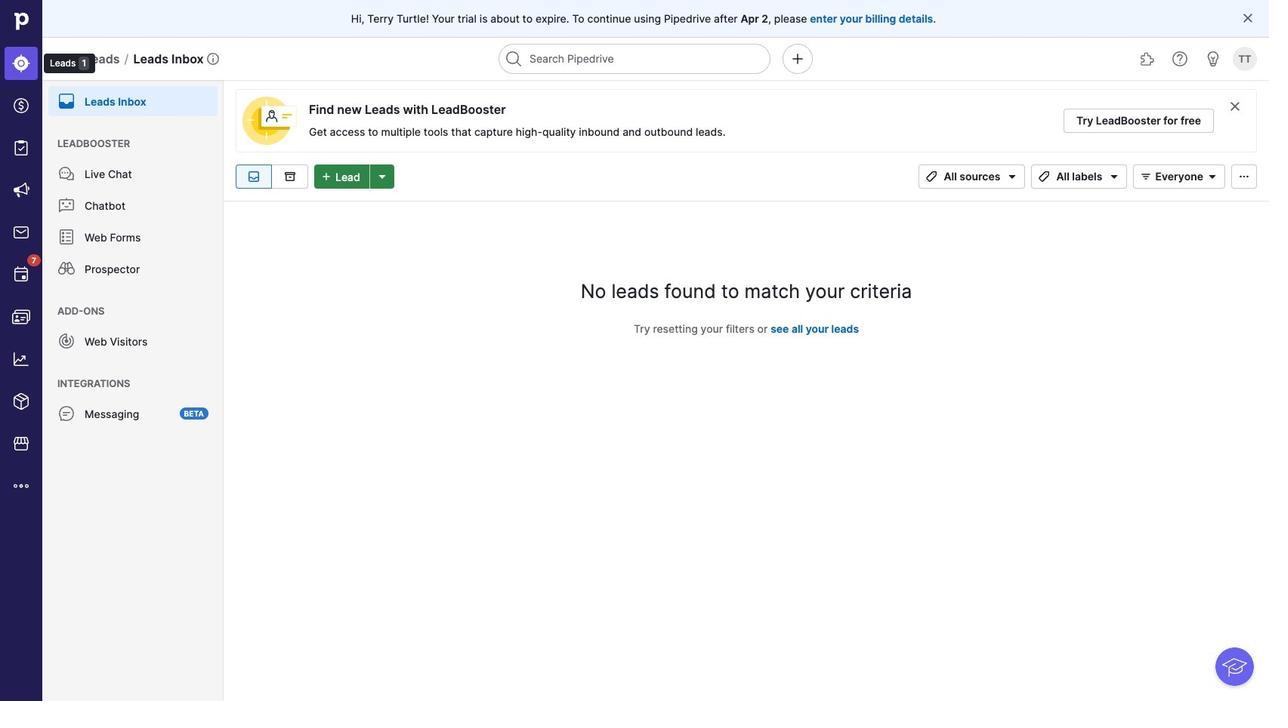 Task type: locate. For each thing, give the bounding box(es) containing it.
quick add image
[[789, 50, 807, 68]]

leads image
[[12, 54, 30, 73]]

home image
[[10, 10, 32, 32]]

1 vertical spatial color undefined image
[[57, 196, 76, 215]]

sales inbox image
[[12, 224, 30, 242]]

quick help image
[[1171, 50, 1189, 68]]

3 color undefined image from the top
[[57, 260, 76, 278]]

knowledge center bot, also known as kc bot is an onboarding assistant that allows you to see the list of onboarding items in one place for quick and easy reference. this improves your in-app experience. image
[[1216, 648, 1254, 687]]

projects image
[[12, 139, 30, 157]]

4 color primary image from the left
[[1137, 171, 1155, 183]]

menu
[[0, 0, 95, 702], [42, 80, 224, 702]]

deals image
[[12, 97, 30, 115]]

add lead element
[[314, 165, 394, 189]]

color primary image
[[1242, 12, 1254, 24], [317, 171, 335, 183], [1035, 171, 1053, 183], [1203, 171, 1221, 183]]

inbox image
[[245, 171, 263, 183]]

color undefined image
[[57, 92, 76, 110], [57, 228, 76, 246], [57, 260, 76, 278], [57, 332, 76, 350], [57, 405, 76, 423]]

5 color undefined image from the top
[[57, 405, 76, 423]]

color undefined image
[[57, 165, 76, 183], [57, 196, 76, 215], [12, 266, 30, 284]]

1 color undefined image from the top
[[57, 92, 76, 110]]

1 color primary image from the left
[[923, 171, 941, 183]]

menu item
[[0, 42, 42, 85], [42, 80, 224, 116]]

0 vertical spatial color undefined image
[[57, 165, 76, 183]]

color primary image
[[923, 171, 941, 183], [1003, 171, 1022, 183], [1105, 171, 1124, 183], [1137, 171, 1155, 183], [1235, 171, 1253, 183]]

menu toggle image
[[57, 50, 76, 68]]

4 color undefined image from the top
[[57, 332, 76, 350]]



Task type: describe. For each thing, give the bounding box(es) containing it.
campaigns image
[[12, 181, 30, 199]]

more image
[[12, 477, 30, 496]]

Search Pipedrive field
[[499, 44, 770, 74]]

info image
[[207, 53, 219, 65]]

2 vertical spatial color undefined image
[[12, 266, 30, 284]]

archive image
[[281, 171, 299, 183]]

2 color undefined image from the top
[[57, 228, 76, 246]]

products image
[[12, 393, 30, 411]]

contacts image
[[12, 308, 30, 326]]

3 color primary image from the left
[[1105, 171, 1124, 183]]

marketplace image
[[12, 435, 30, 453]]

add lead options image
[[373, 171, 391, 183]]

2 color primary image from the left
[[1003, 171, 1022, 183]]

insights image
[[12, 350, 30, 369]]

5 color primary image from the left
[[1235, 171, 1253, 183]]

color secondary image
[[1229, 100, 1241, 113]]

sales assistant image
[[1204, 50, 1222, 68]]



Task type: vqa. For each thing, say whether or not it's contained in the screenshot.
Insights icon
yes



